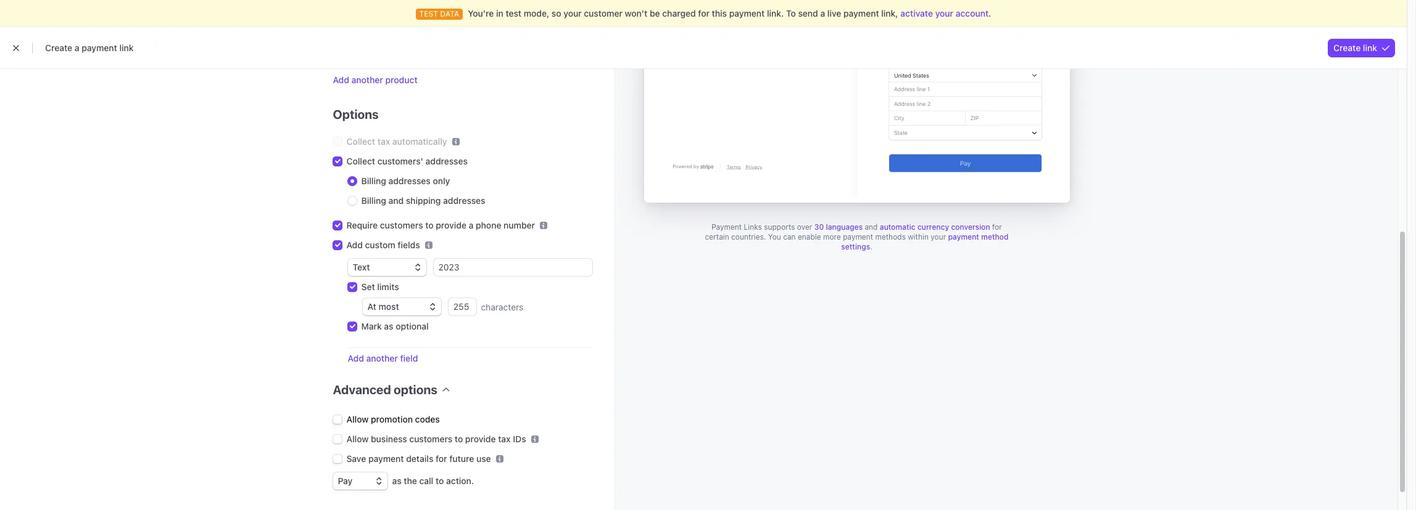 Task type: locate. For each thing, give the bounding box(es) containing it.
live
[[827, 8, 841, 19]]

billing down customers'
[[361, 176, 386, 186]]

collect
[[346, 136, 375, 147], [346, 156, 375, 167]]

billing
[[361, 176, 386, 186], [361, 196, 386, 206]]

0 vertical spatial provide
[[436, 220, 466, 231]]

to up future
[[455, 434, 463, 445]]

add another field button
[[348, 353, 418, 365]]

tab panel
[[323, 0, 595, 508]]

provide down shipping
[[436, 220, 466, 231]]

link
[[119, 43, 134, 53], [1363, 43, 1377, 53]]

1 horizontal spatial for
[[698, 8, 710, 19]]

collect down options
[[346, 136, 375, 147]]

field
[[400, 354, 418, 364]]

1 vertical spatial addresses
[[388, 176, 431, 186]]

to for call
[[436, 476, 444, 487]]

payment
[[729, 8, 765, 19], [844, 8, 879, 19], [82, 43, 117, 53], [843, 233, 873, 242], [948, 233, 979, 242], [368, 454, 404, 465]]

create
[[45, 43, 72, 53], [1333, 43, 1361, 53]]

2 collect from the top
[[346, 156, 375, 167]]

methods
[[875, 233, 906, 242]]

customers'
[[377, 156, 423, 167]]

activate your account link
[[901, 8, 989, 19]]

0 horizontal spatial a
[[75, 43, 79, 53]]

1 create from the left
[[45, 43, 72, 53]]

account
[[956, 8, 989, 19]]

1 vertical spatial to
[[455, 434, 463, 445]]

.
[[989, 8, 991, 19], [870, 243, 872, 252]]

as
[[384, 321, 393, 332], [392, 476, 401, 487]]

automatically
[[392, 136, 447, 147]]

1 vertical spatial billing
[[361, 196, 386, 206]]

2 vertical spatial a
[[469, 220, 474, 231]]

countries.
[[731, 233, 766, 242]]

your right so
[[564, 8, 582, 19]]

collect left customers'
[[346, 156, 375, 167]]

0 vertical spatial billing
[[361, 176, 386, 186]]

2 create from the left
[[1333, 43, 1361, 53]]

this
[[712, 8, 727, 19]]

1 vertical spatial add
[[346, 240, 363, 251]]

tax left ids
[[498, 434, 511, 445]]

1 collect from the top
[[346, 136, 375, 147]]

set limits
[[361, 282, 399, 292]]

for up the method
[[992, 223, 1002, 232]]

create a payment link
[[45, 43, 134, 53]]

1 vertical spatial for
[[992, 223, 1002, 232]]

save payment details for future use
[[346, 454, 491, 465]]

add for add another field
[[348, 354, 364, 364]]

as left the
[[392, 476, 401, 487]]

2 allow from the top
[[346, 434, 369, 445]]

ids
[[513, 434, 526, 445]]

create link
[[1333, 43, 1377, 53]]

1 vertical spatial allow
[[346, 434, 369, 445]]

certain
[[705, 233, 729, 242]]

link,
[[881, 8, 898, 19]]

mark as optional
[[361, 321, 429, 332]]

tax
[[377, 136, 390, 147], [498, 434, 511, 445]]

languages
[[826, 223, 863, 232]]

links
[[744, 223, 762, 232]]

as right mark
[[384, 321, 393, 332]]

business
[[371, 434, 407, 445]]

0 vertical spatial as
[[384, 321, 393, 332]]

0 horizontal spatial tax
[[377, 136, 390, 147]]

1 vertical spatial collect
[[346, 156, 375, 167]]

test
[[506, 8, 521, 19]]

supports
[[764, 223, 795, 232]]

your down automatic currency conversion link
[[931, 233, 946, 242]]

provide
[[436, 220, 466, 231], [465, 434, 496, 445]]

to down shipping
[[425, 220, 434, 231]]

another left product
[[351, 75, 383, 85]]

2 vertical spatial addresses
[[443, 196, 485, 206]]

for
[[698, 8, 710, 19], [992, 223, 1002, 232], [436, 454, 447, 465]]

2 horizontal spatial for
[[992, 223, 1002, 232]]

1 horizontal spatial tax
[[498, 434, 511, 445]]

0 horizontal spatial to
[[425, 220, 434, 231]]

1 horizontal spatial link
[[1363, 43, 1377, 53]]

create link button
[[1329, 39, 1395, 57]]

0 horizontal spatial .
[[870, 243, 872, 252]]

to right call
[[436, 476, 444, 487]]

require
[[346, 220, 378, 231]]

1 horizontal spatial to
[[436, 476, 444, 487]]

you're in test mode, so your customer won't be charged for this payment link. to send a live payment link, activate your account .
[[468, 8, 991, 19]]

advanced options
[[333, 383, 437, 397]]

be
[[650, 8, 660, 19]]

allow up save
[[346, 434, 369, 445]]

provide up the use
[[465, 434, 496, 445]]

2 link from the left
[[1363, 43, 1377, 53]]

2 horizontal spatial a
[[820, 8, 825, 19]]

limits
[[377, 282, 399, 292]]

0 vertical spatial .
[[989, 8, 991, 19]]

add another field
[[348, 354, 418, 364]]

call
[[419, 476, 433, 487]]

you're
[[468, 8, 494, 19]]

0 vertical spatial allow
[[346, 415, 369, 425]]

addresses down collect customers' addresses
[[388, 176, 431, 186]]

options
[[333, 107, 379, 122]]

billing up require
[[361, 196, 386, 206]]

create inside button
[[1333, 43, 1361, 53]]

0 horizontal spatial for
[[436, 454, 447, 465]]

tax up customers'
[[377, 136, 390, 147]]

your right 'activate'
[[935, 8, 953, 19]]

0 horizontal spatial create
[[45, 43, 72, 53]]

1 horizontal spatial create
[[1333, 43, 1361, 53]]

only
[[433, 176, 450, 186]]

addresses up only
[[425, 156, 468, 167]]

add down require
[[346, 240, 363, 251]]

charged
[[662, 8, 696, 19]]

add up options
[[333, 75, 349, 85]]

within
[[908, 233, 929, 242]]

another for product
[[351, 75, 383, 85]]

and
[[388, 196, 404, 206], [865, 223, 878, 232]]

conversion
[[951, 223, 990, 232]]

and down billing addresses only
[[388, 196, 404, 206]]

for left 'this'
[[698, 8, 710, 19]]

as the call to action.
[[392, 476, 474, 487]]

advanced
[[333, 383, 391, 397]]

0 vertical spatial for
[[698, 8, 710, 19]]

0 horizontal spatial and
[[388, 196, 404, 206]]

customers up fields
[[380, 220, 423, 231]]

future
[[449, 454, 474, 465]]

and up methods
[[865, 223, 878, 232]]

won't
[[625, 8, 648, 19]]

enable
[[798, 233, 821, 242]]

1 billing from the top
[[361, 176, 386, 186]]

fields
[[398, 240, 420, 251]]

1 horizontal spatial .
[[989, 8, 991, 19]]

2 vertical spatial to
[[436, 476, 444, 487]]

to
[[425, 220, 434, 231], [455, 434, 463, 445], [436, 476, 444, 487]]

a
[[820, 8, 825, 19], [75, 43, 79, 53], [469, 220, 474, 231]]

add
[[333, 75, 349, 85], [346, 240, 363, 251], [348, 354, 364, 364]]

promotion
[[371, 415, 413, 425]]

another left field
[[366, 354, 398, 364]]

another
[[351, 75, 383, 85], [366, 354, 398, 364]]

addresses
[[425, 156, 468, 167], [388, 176, 431, 186], [443, 196, 485, 206]]

0 vertical spatial another
[[351, 75, 383, 85]]

for left future
[[436, 454, 447, 465]]

customers down codes
[[409, 434, 452, 445]]

collect for collect tax automatically
[[346, 136, 375, 147]]

save
[[346, 454, 366, 465]]

1 allow from the top
[[346, 415, 369, 425]]

0 vertical spatial collect
[[346, 136, 375, 147]]

your
[[564, 8, 582, 19], [935, 8, 953, 19], [931, 233, 946, 242]]

collect tax automatically
[[346, 136, 447, 147]]

can
[[783, 233, 796, 242]]

for certain countries. you can enable more payment methods within your
[[705, 223, 1002, 242]]

1 vertical spatial and
[[865, 223, 878, 232]]

customers
[[380, 220, 423, 231], [409, 434, 452, 445]]

allow down advanced
[[346, 415, 369, 425]]

addresses down only
[[443, 196, 485, 206]]

optional
[[396, 321, 429, 332]]

0 vertical spatial a
[[820, 8, 825, 19]]

0 horizontal spatial link
[[119, 43, 134, 53]]

1 horizontal spatial and
[[865, 223, 878, 232]]

1 vertical spatial as
[[392, 476, 401, 487]]

2 billing from the top
[[361, 196, 386, 206]]

0 vertical spatial add
[[333, 75, 349, 85]]

details
[[406, 454, 433, 465]]

2 horizontal spatial to
[[455, 434, 463, 445]]

collect customers' addresses
[[346, 156, 468, 167]]

1 vertical spatial another
[[366, 354, 398, 364]]

for inside for certain countries. you can enable more payment methods within your
[[992, 223, 1002, 232]]

method
[[981, 233, 1009, 242]]

2 vertical spatial add
[[348, 354, 364, 364]]

add up advanced
[[348, 354, 364, 364]]



Task type: describe. For each thing, give the bounding box(es) containing it.
in
[[496, 8, 503, 19]]

so
[[552, 8, 561, 19]]

billing addresses only
[[361, 176, 450, 186]]

create for create a payment link
[[45, 43, 72, 53]]

codes
[[415, 415, 440, 425]]

require customers to provide a phone number
[[346, 220, 535, 231]]

another for field
[[366, 354, 398, 364]]

over
[[797, 223, 812, 232]]

automatic
[[880, 223, 915, 232]]

link inside create link button
[[1363, 43, 1377, 53]]

Character limits number field
[[448, 299, 476, 316]]

custom
[[365, 240, 395, 251]]

0 vertical spatial to
[[425, 220, 434, 231]]

payment inside for certain countries. you can enable more payment methods within your
[[843, 233, 873, 242]]

mark
[[361, 321, 382, 332]]

advanced options button
[[328, 375, 450, 399]]

add another product button
[[333, 74, 418, 86]]

payment links supports over 30 languages and automatic currency conversion
[[712, 223, 990, 232]]

payment
[[712, 223, 742, 232]]

options
[[394, 383, 437, 397]]

allow for allow promotion codes
[[346, 415, 369, 425]]

send
[[798, 8, 818, 19]]

allow business customers to provide tax ids
[[346, 434, 526, 445]]

Label name text field
[[433, 259, 592, 276]]

mode,
[[524, 8, 549, 19]]

1 link from the left
[[119, 43, 134, 53]]

30
[[814, 223, 824, 232]]

allow for allow business customers to provide tax ids
[[346, 434, 369, 445]]

1 vertical spatial a
[[75, 43, 79, 53]]

action.
[[446, 476, 474, 487]]

billing for billing addresses only
[[361, 176, 386, 186]]

shipping
[[406, 196, 441, 206]]

30 languages link
[[814, 223, 863, 232]]

link.
[[767, 8, 784, 19]]

add another product
[[333, 75, 418, 85]]

billing for billing and shipping addresses
[[361, 196, 386, 206]]

collect for collect customers' addresses
[[346, 156, 375, 167]]

1 horizontal spatial a
[[469, 220, 474, 231]]

to for customers
[[455, 434, 463, 445]]

use
[[476, 454, 491, 465]]

you
[[768, 233, 781, 242]]

more
[[823, 233, 841, 242]]

payment method settings
[[841, 233, 1009, 252]]

1 vertical spatial tax
[[498, 434, 511, 445]]

0 vertical spatial tax
[[377, 136, 390, 147]]

allow promotion codes
[[346, 415, 440, 425]]

number
[[504, 220, 535, 231]]

add custom fields
[[346, 240, 420, 251]]

payment inside payment method settings
[[948, 233, 979, 242]]

billing and shipping addresses
[[361, 196, 485, 206]]

to
[[786, 8, 796, 19]]

0 vertical spatial addresses
[[425, 156, 468, 167]]

tab panel containing options
[[323, 0, 595, 508]]

0 vertical spatial and
[[388, 196, 404, 206]]

set
[[361, 282, 375, 292]]

add for add another product
[[333, 75, 349, 85]]

1 vertical spatial provide
[[465, 434, 496, 445]]

settings
[[841, 243, 870, 252]]

2 vertical spatial for
[[436, 454, 447, 465]]

product
[[385, 75, 418, 85]]

create for create link
[[1333, 43, 1361, 53]]

characters
[[481, 302, 523, 313]]

your inside for certain countries. you can enable more payment methods within your
[[931, 233, 946, 242]]

activate
[[901, 8, 933, 19]]

currency
[[917, 223, 949, 232]]

phone
[[476, 220, 501, 231]]

0 vertical spatial customers
[[380, 220, 423, 231]]

customer
[[584, 8, 623, 19]]

add for add custom fields
[[346, 240, 363, 251]]

the
[[404, 476, 417, 487]]

automatic currency conversion link
[[880, 223, 990, 232]]

payment method settings link
[[841, 233, 1009, 252]]

1 vertical spatial .
[[870, 243, 872, 252]]

1 vertical spatial customers
[[409, 434, 452, 445]]



Task type: vqa. For each thing, say whether or not it's contained in the screenshot.
svg icon to the middle
no



